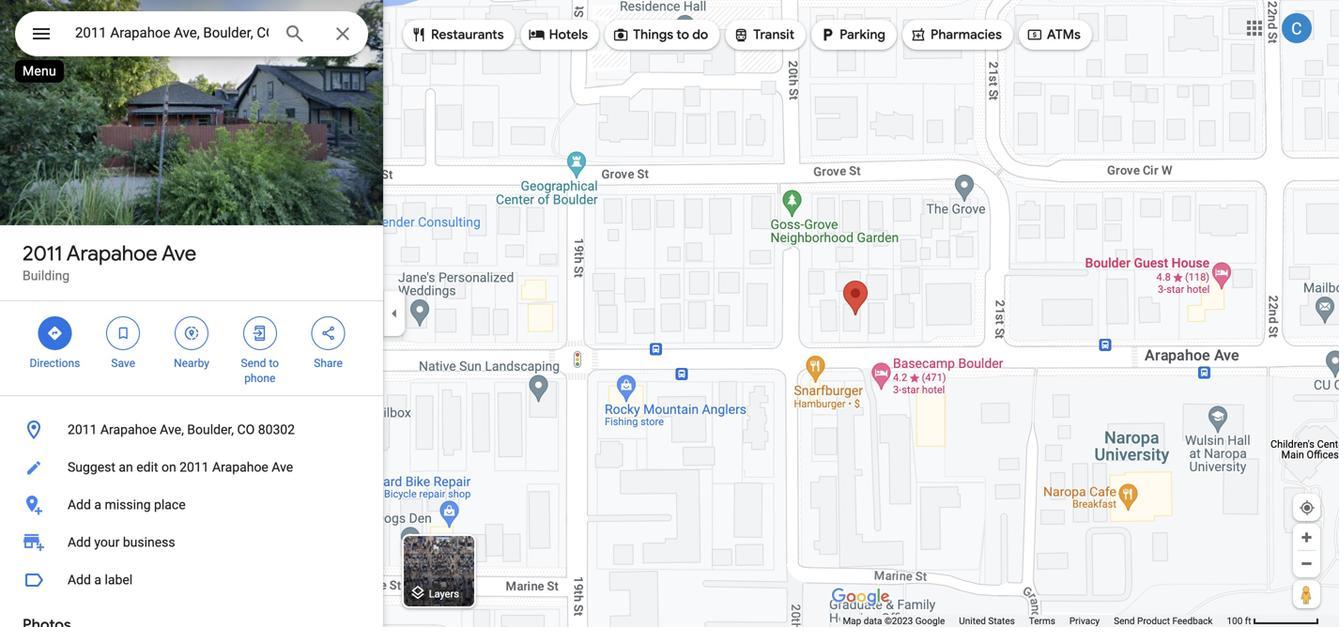 Task type: vqa. For each thing, say whether or not it's contained in the screenshot.
2011
yes



Task type: locate. For each thing, give the bounding box(es) containing it.
0 vertical spatial ave
[[162, 241, 196, 267]]

footer containing map data ©2023 google
[[843, 615, 1227, 628]]

arapahoe
[[66, 241, 158, 267], [100, 422, 157, 438], [212, 460, 269, 475]]

2011
[[23, 241, 62, 267], [68, 422, 97, 438], [180, 460, 209, 475]]

©2023
[[885, 616, 914, 627]]

add for add your business
[[68, 535, 91, 551]]

2011 right on
[[180, 460, 209, 475]]

0 horizontal spatial ave
[[162, 241, 196, 267]]

add left label
[[68, 573, 91, 588]]

100
[[1227, 616, 1243, 627]]

a
[[94, 497, 101, 513], [94, 573, 101, 588]]

add down suggest
[[68, 497, 91, 513]]

2011 for ave
[[23, 241, 62, 267]]

0 horizontal spatial to
[[269, 357, 279, 370]]

1 vertical spatial 2011
[[68, 422, 97, 438]]

 restaurants
[[411, 24, 504, 45]]

things
[[633, 26, 674, 43]]

arapahoe inside '2011 arapahoe ave building'
[[66, 241, 158, 267]]

share
[[314, 357, 343, 370]]

1 vertical spatial a
[[94, 573, 101, 588]]

1 vertical spatial ave
[[272, 460, 293, 475]]

 atms
[[1027, 24, 1081, 45]]

1 vertical spatial send
[[1114, 616, 1136, 627]]

ave up the 
[[162, 241, 196, 267]]

send
[[241, 357, 266, 370], [1114, 616, 1136, 627]]

2 add from the top
[[68, 535, 91, 551]]

your
[[94, 535, 120, 551]]

None field
[[75, 22, 269, 44]]

ave
[[162, 241, 196, 267], [272, 460, 293, 475]]

privacy button
[[1070, 615, 1100, 628]]

0 horizontal spatial 2011
[[23, 241, 62, 267]]

suggest an edit on 2011 arapahoe ave button
[[0, 449, 383, 487]]

2011 inside '2011 arapahoe ave building'
[[23, 241, 62, 267]]

building
[[23, 268, 70, 284]]

0 vertical spatial add
[[68, 497, 91, 513]]

footer
[[843, 615, 1227, 628]]

1 horizontal spatial to
[[677, 26, 690, 43]]

ave down 80302
[[272, 460, 293, 475]]

arapahoe up an
[[100, 422, 157, 438]]

to up phone at the left bottom of page
[[269, 357, 279, 370]]

ave inside '2011 arapahoe ave building'
[[162, 241, 196, 267]]

layers
[[429, 588, 459, 600]]

zoom in image
[[1300, 531, 1314, 545]]

2011 arapahoe ave, boulder, co 80302
[[68, 422, 295, 438]]

0 vertical spatial send
[[241, 357, 266, 370]]

send inside send to phone
[[241, 357, 266, 370]]

send for send product feedback
[[1114, 616, 1136, 627]]

united states
[[960, 616, 1015, 627]]

1 vertical spatial to
[[269, 357, 279, 370]]

atms
[[1048, 26, 1081, 43]]

0 vertical spatial arapahoe
[[66, 241, 158, 267]]

to left do
[[677, 26, 690, 43]]

2 vertical spatial add
[[68, 573, 91, 588]]

add for add a missing place
[[68, 497, 91, 513]]

2 vertical spatial arapahoe
[[212, 460, 269, 475]]

arapahoe down "co"
[[212, 460, 269, 475]]

1 a from the top
[[94, 497, 101, 513]]

1 add from the top
[[68, 497, 91, 513]]

send inside button
[[1114, 616, 1136, 627]]


[[819, 24, 836, 45]]

1 vertical spatial arapahoe
[[100, 422, 157, 438]]

ave,
[[160, 422, 184, 438]]

2011 up suggest
[[68, 422, 97, 438]]

1 horizontal spatial ave
[[272, 460, 293, 475]]

do
[[693, 26, 709, 43]]

on
[[162, 460, 176, 475]]

privacy
[[1070, 616, 1100, 627]]

 search field
[[15, 11, 368, 60]]

feedback
[[1173, 616, 1213, 627]]

3 add from the top
[[68, 573, 91, 588]]

2 vertical spatial 2011
[[180, 460, 209, 475]]

label
[[105, 573, 133, 588]]

phone
[[244, 372, 276, 385]]

send up phone at the left bottom of page
[[241, 357, 266, 370]]

united
[[960, 616, 986, 627]]


[[910, 24, 927, 45]]


[[320, 323, 337, 344]]

ave inside button
[[272, 460, 293, 475]]

a left missing at the bottom left of page
[[94, 497, 101, 513]]

arapahoe for ave
[[66, 241, 158, 267]]

add your business link
[[0, 524, 383, 562]]

directions
[[30, 357, 80, 370]]


[[1027, 24, 1044, 45]]

to
[[677, 26, 690, 43], [269, 357, 279, 370]]

a left label
[[94, 573, 101, 588]]

add a missing place button
[[0, 487, 383, 524]]

add left the your
[[68, 535, 91, 551]]

2011 up building
[[23, 241, 62, 267]]

1 horizontal spatial 2011
[[68, 422, 97, 438]]

edit
[[136, 460, 158, 475]]

1 vertical spatial add
[[68, 535, 91, 551]]

0 vertical spatial to
[[677, 26, 690, 43]]

google account: cat marinescu  
(ecaterina.marinescu@adept.ai) image
[[1283, 13, 1313, 43]]

0 horizontal spatial send
[[241, 357, 266, 370]]

1 horizontal spatial send
[[1114, 616, 1136, 627]]


[[46, 323, 63, 344]]

add
[[68, 497, 91, 513], [68, 535, 91, 551], [68, 573, 91, 588]]

collapse side panel image
[[384, 303, 405, 324]]

send to phone
[[241, 357, 279, 385]]

2 a from the top
[[94, 573, 101, 588]]

to inside " things to do"
[[677, 26, 690, 43]]

arapahoe up building
[[66, 241, 158, 267]]

to inside send to phone
[[269, 357, 279, 370]]

ft
[[1246, 616, 1252, 627]]

0 vertical spatial 2011
[[23, 241, 62, 267]]

send left product in the bottom right of the page
[[1114, 616, 1136, 627]]

none field inside 2011 arapahoe ave, boulder, co 80302 field
[[75, 22, 269, 44]]

0 vertical spatial a
[[94, 497, 101, 513]]

 pharmacies
[[910, 24, 1002, 45]]



Task type: describe. For each thing, give the bounding box(es) containing it.
save
[[111, 357, 135, 370]]

show your location image
[[1299, 500, 1316, 517]]

2011 arapahoe ave main content
[[0, 0, 383, 628]]

100 ft button
[[1227, 616, 1320, 627]]

nearby
[[174, 357, 209, 370]]

 things to do
[[613, 24, 709, 45]]

an
[[119, 460, 133, 475]]

map data ©2023 google
[[843, 616, 945, 627]]


[[529, 24, 546, 45]]

 button
[[15, 11, 68, 60]]

add a label button
[[0, 562, 383, 599]]

send product feedback button
[[1114, 615, 1213, 628]]

data
[[864, 616, 883, 627]]


[[613, 24, 630, 45]]


[[115, 323, 132, 344]]

boulder,
[[187, 422, 234, 438]]

terms button
[[1030, 615, 1056, 628]]


[[411, 24, 428, 45]]

 transit
[[733, 24, 795, 45]]

google maps element
[[0, 0, 1340, 628]]

 parking
[[819, 24, 886, 45]]

a for label
[[94, 573, 101, 588]]

restaurants
[[431, 26, 504, 43]]

missing
[[105, 497, 151, 513]]

add a label
[[68, 573, 133, 588]]

2011 arapahoe ave building
[[23, 241, 196, 284]]

map
[[843, 616, 862, 627]]

send for send to phone
[[241, 357, 266, 370]]

2011 Arapahoe Ave, Boulder, CO 80302 field
[[15, 11, 368, 56]]

footer inside google maps element
[[843, 615, 1227, 628]]

states
[[989, 616, 1015, 627]]

a for missing
[[94, 497, 101, 513]]

transit
[[754, 26, 795, 43]]

80302
[[258, 422, 295, 438]]

hotels
[[549, 26, 588, 43]]

add for add a label
[[68, 573, 91, 588]]


[[252, 323, 269, 344]]

actions for 2011 arapahoe ave region
[[0, 302, 383, 396]]

arapahoe for ave,
[[100, 422, 157, 438]]

pharmacies
[[931, 26, 1002, 43]]

2011 arapahoe ave, boulder, co 80302 button
[[0, 412, 383, 449]]

 hotels
[[529, 24, 588, 45]]

2 horizontal spatial 2011
[[180, 460, 209, 475]]

suggest an edit on 2011 arapahoe ave
[[68, 460, 293, 475]]

place
[[154, 497, 186, 513]]

co
[[237, 422, 255, 438]]


[[30, 20, 53, 47]]

add your business
[[68, 535, 175, 551]]

google
[[916, 616, 945, 627]]

product
[[1138, 616, 1171, 627]]


[[733, 24, 750, 45]]

2011 for ave,
[[68, 422, 97, 438]]

terms
[[1030, 616, 1056, 627]]

united states button
[[960, 615, 1015, 628]]

100 ft
[[1227, 616, 1252, 627]]

show street view coverage image
[[1294, 581, 1321, 609]]

parking
[[840, 26, 886, 43]]

suggest
[[68, 460, 116, 475]]

send product feedback
[[1114, 616, 1213, 627]]

zoom out image
[[1300, 557, 1314, 571]]

add a missing place
[[68, 497, 186, 513]]


[[183, 323, 200, 344]]

business
[[123, 535, 175, 551]]



